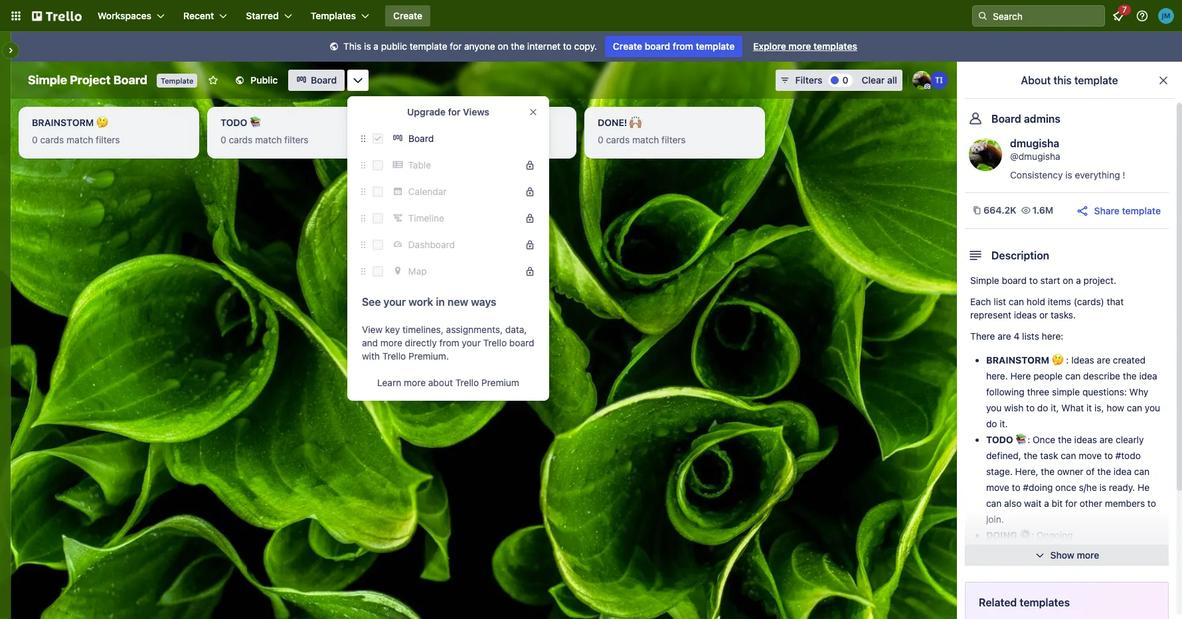 Task type: describe. For each thing, give the bounding box(es) containing it.
he
[[1138, 482, 1150, 494]]

to up also
[[1012, 482, 1021, 494]]

🙌🏽 inside done! 🙌🏽 0 cards match filters
[[630, 117, 642, 128]]

📚 for todo 📚
[[1016, 434, 1028, 446]]

see
[[362, 296, 381, 308]]

DONE! 🙌🏽 text field
[[590, 112, 760, 134]]

TODO 📚 text field
[[213, 112, 383, 134]]

4
[[1014, 331, 1020, 342]]

board left customize views icon at the top left
[[311, 74, 337, 86]]

(cards)
[[1074, 296, 1105, 308]]

can up "owner"
[[1061, 450, 1077, 462]]

view key timelines, assignments, data, and more directly from your trello board with trello premium.
[[362, 324, 534, 362]]

once
[[1056, 482, 1077, 494]]

BRAINSTORM 🤔 text field
[[24, 112, 194, 134]]

match for 🤔
[[66, 134, 93, 145]]

template left the explore on the right top
[[696, 41, 735, 52]]

doing ⚙️ : ongoing done! 🙌🏽 : finished
[[987, 530, 1073, 557]]

board for simple
[[1002, 275, 1027, 286]]

template right public
[[410, 41, 447, 52]]

clear all button
[[857, 70, 903, 91]]

to down he
[[1148, 498, 1157, 510]]

the right of
[[1098, 466, 1111, 478]]

simple for simple project board
[[28, 73, 67, 87]]

it.
[[1000, 419, 1008, 430]]

cards for brainstorm
[[40, 134, 64, 145]]

consistency is everything !
[[1010, 169, 1126, 181]]

simple project board
[[28, 73, 147, 87]]

to left #todo
[[1105, 450, 1113, 462]]

bit
[[1052, 498, 1063, 510]]

learn
[[377, 377, 401, 389]]

the up here,
[[1024, 450, 1038, 462]]

s/he
[[1079, 482, 1097, 494]]

following
[[987, 387, 1025, 398]]

: inside : once the ideas are clearly defined, the task can move to #todo stage. here, the owner of the idea can move to #doing once s/he is ready. he can also wait a bit for other members to join.
[[1028, 434, 1031, 446]]

star or unstar board image
[[208, 75, 219, 86]]

Board name text field
[[21, 70, 154, 91]]

done! inside done! 🙌🏽 0 cards match filters
[[598, 117, 627, 128]]

work
[[409, 296, 433, 308]]

1 vertical spatial for
[[448, 106, 461, 118]]

the right once
[[1058, 434, 1072, 446]]

ways
[[471, 296, 497, 308]]

of
[[1086, 466, 1095, 478]]

key
[[385, 324, 400, 335]]

that
[[1107, 296, 1124, 308]]

workspaces
[[98, 10, 151, 21]]

clear all
[[862, 74, 898, 86]]

directly
[[405, 337, 437, 349]]

brainstorm 🤔
[[987, 355, 1064, 366]]

about this template
[[1021, 74, 1118, 86]]

dmugisha @dmugisha
[[1010, 138, 1061, 162]]

1 horizontal spatial trello
[[456, 377, 479, 389]]

questions:
[[1083, 387, 1127, 398]]

all
[[888, 74, 898, 86]]

about
[[1021, 74, 1051, 86]]

template inside button
[[1122, 205, 1161, 216]]

664.2k
[[984, 205, 1017, 216]]

internet
[[527, 41, 561, 52]]

upgrade
[[407, 106, 446, 118]]

match for ⚙️
[[444, 134, 471, 145]]

1 vertical spatial board link
[[389, 128, 541, 149]]

public button
[[227, 70, 286, 91]]

is inside : once the ideas are clearly defined, the task can move to #todo stage. here, the owner of the idea can move to #doing once s/he is ready. he can also wait a bit for other members to join.
[[1100, 482, 1107, 494]]

🤔 for brainstorm 🤔
[[1052, 355, 1064, 366]]

board up "table"
[[409, 133, 434, 144]]

0 horizontal spatial move
[[987, 482, 1010, 494]]

here:
[[1042, 331, 1064, 342]]

or
[[1040, 310, 1048, 321]]

learn more about trello premium link
[[377, 377, 519, 390]]

done! 🙌🏽 0 cards match filters
[[598, 117, 686, 145]]

join.
[[987, 514, 1004, 525]]

0 vertical spatial board link
[[288, 70, 345, 91]]

trello inspiration (inspiringtaco) image
[[930, 71, 949, 90]]

simple
[[1052, 387, 1080, 398]]

jeremy miller (jeremymiller198) image
[[1159, 8, 1175, 24]]

anyone
[[464, 41, 495, 52]]

can up simple
[[1066, 371, 1081, 382]]

the down "task"
[[1041, 466, 1055, 478]]

brainstorm 🤔 0 cards match filters
[[32, 117, 120, 145]]

2 horizontal spatial a
[[1076, 275, 1081, 286]]

workspaces button
[[90, 5, 173, 27]]

assignments,
[[446, 324, 503, 335]]

owner
[[1058, 466, 1084, 478]]

share template
[[1094, 205, 1161, 216]]

: once the ideas are clearly defined, the task can move to #todo stage. here, the owner of the idea can move to #doing once s/he is ready. he can also wait a bit for other members to join.
[[987, 434, 1157, 525]]

explore more templates link
[[746, 36, 866, 57]]

0 horizontal spatial trello
[[383, 351, 406, 362]]

is for this
[[364, 41, 371, 52]]

here,
[[1016, 466, 1039, 478]]

0 for done! 🙌🏽 0 cards match filters
[[598, 134, 604, 145]]

calendar
[[408, 186, 447, 197]]

Search field
[[989, 6, 1105, 26]]

⚙️ for cards
[[442, 117, 454, 128]]

2 you from the left
[[1145, 403, 1161, 414]]

DOING ⚙️ text field
[[401, 112, 571, 134]]

ideas
[[1072, 355, 1095, 366]]

three
[[1027, 387, 1050, 398]]

todo for todo 📚
[[987, 434, 1014, 446]]

⚙️ for ongoing
[[1020, 530, 1032, 541]]

project.
[[1084, 275, 1117, 286]]

public
[[381, 41, 407, 52]]

more for learn
[[404, 377, 426, 389]]

this
[[1054, 74, 1072, 86]]

0 for doing ⚙️ 0 cards match filters
[[409, 134, 415, 145]]

show more
[[1051, 550, 1100, 561]]

templates
[[311, 10, 356, 21]]

timeline
[[408, 213, 444, 224]]

admins
[[1024, 113, 1061, 125]]

more for explore
[[789, 41, 811, 52]]

are inside the : ideas are created here. here people can describe the idea following three simple questions: why you wish to do it, what it is, how can you do it.
[[1097, 355, 1111, 366]]

it
[[1087, 403, 1092, 414]]

board inside the "board name" text field
[[113, 73, 147, 87]]

0 horizontal spatial dmugisha (dmugisha) image
[[913, 71, 931, 90]]

to left copy.
[[563, 41, 572, 52]]

about
[[428, 377, 453, 389]]

0 vertical spatial for
[[450, 41, 462, 52]]

finished
[[1036, 546, 1072, 557]]

why
[[1130, 387, 1149, 398]]

brainstorm for brainstorm 🤔
[[987, 355, 1050, 366]]

project
[[70, 73, 111, 87]]

0 vertical spatial do
[[1038, 403, 1049, 414]]

starred
[[246, 10, 279, 21]]

defined,
[[987, 450, 1022, 462]]

filters
[[796, 74, 823, 86]]

table
[[408, 159, 431, 171]]

see your work in new ways
[[362, 296, 497, 308]]

there
[[971, 331, 995, 342]]

todo for todo 📚 0 cards match filters
[[221, 117, 247, 128]]

0 horizontal spatial on
[[498, 41, 509, 52]]

is for consistency
[[1066, 169, 1073, 181]]

filters for done! 🙌🏽 0 cards match filters
[[662, 134, 686, 145]]

people
[[1034, 371, 1063, 382]]



Task type: vqa. For each thing, say whether or not it's contained in the screenshot.
add Icon
no



Task type: locate. For each thing, give the bounding box(es) containing it.
0 vertical spatial ideas
[[1014, 310, 1037, 321]]

1 vertical spatial 🤔
[[1052, 355, 1064, 366]]

1 horizontal spatial ideas
[[1075, 434, 1098, 446]]

description
[[992, 250, 1050, 262]]

1 vertical spatial dmugisha (dmugisha) image
[[969, 138, 1002, 171]]

explore more templates
[[754, 41, 858, 52]]

: left finished on the right of page
[[1031, 546, 1033, 557]]

0 horizontal spatial 🙌🏽
[[630, 117, 642, 128]]

2 vertical spatial is
[[1100, 482, 1107, 494]]

from
[[673, 41, 694, 52], [439, 337, 459, 349]]

1 you from the left
[[987, 403, 1002, 414]]

clearly
[[1116, 434, 1144, 446]]

can up "join."
[[987, 498, 1002, 510]]

premium.
[[409, 351, 449, 362]]

more inside learn more about trello premium link
[[404, 377, 426, 389]]

here.
[[987, 371, 1008, 382]]

1 vertical spatial your
[[462, 337, 481, 349]]

once
[[1033, 434, 1056, 446]]

simple for simple board to start on a project.
[[971, 275, 1000, 286]]

3 cards from the left
[[418, 134, 441, 145]]

move
[[1079, 450, 1102, 462], [987, 482, 1010, 494]]

back to home image
[[32, 5, 82, 27]]

done!
[[598, 117, 627, 128], [987, 546, 1017, 557]]

create for create board from template
[[613, 41, 642, 52]]

more down key
[[381, 337, 402, 349]]

0 vertical spatial create
[[393, 10, 423, 21]]

0 vertical spatial 📚
[[250, 117, 262, 128]]

brainstorm inside brainstorm 🤔 0 cards match filters
[[32, 117, 94, 128]]

0 horizontal spatial templates
[[814, 41, 858, 52]]

ideas down it
[[1075, 434, 1098, 446]]

📚 for todo 📚 0 cards match filters
[[250, 117, 262, 128]]

ideas inside : once the ideas are clearly defined, the task can move to #todo stage. here, the owner of the idea can move to #doing once s/he is ready. he can also wait a bit for other members to join.
[[1075, 434, 1098, 446]]

this
[[344, 41, 362, 52]]

create inside create board from template link
[[613, 41, 642, 52]]

create
[[393, 10, 423, 21], [613, 41, 642, 52]]

templates right related
[[1020, 597, 1070, 609]]

create inside button
[[393, 10, 423, 21]]

can right list
[[1009, 296, 1024, 308]]

0 inside brainstorm 🤔 0 cards match filters
[[32, 134, 38, 145]]

1 horizontal spatial ⚙️
[[1020, 530, 1032, 541]]

1 horizontal spatial create
[[613, 41, 642, 52]]

move up of
[[1079, 450, 1102, 462]]

brainstorm up here
[[987, 355, 1050, 366]]

todo up defined,
[[987, 434, 1014, 446]]

doing inside doing ⚙️ : ongoing done! 🙌🏽 : finished
[[987, 530, 1017, 541]]

0 vertical spatial move
[[1079, 450, 1102, 462]]

primary element
[[0, 0, 1183, 32]]

you down why
[[1145, 403, 1161, 414]]

are up describe
[[1097, 355, 1111, 366]]

dashboard
[[408, 239, 455, 250]]

filters down the todo 📚 text field
[[284, 134, 309, 145]]

cards down the todo 📚 text field
[[229, 134, 253, 145]]

0 for todo 📚 0 cards match filters
[[221, 134, 226, 145]]

are left clearly
[[1100, 434, 1114, 446]]

2 filters from the left
[[284, 134, 309, 145]]

2 horizontal spatial is
[[1100, 482, 1107, 494]]

filters inside doing ⚙️ 0 cards match filters
[[473, 134, 497, 145]]

1 match from the left
[[66, 134, 93, 145]]

template right this
[[1075, 74, 1118, 86]]

2 vertical spatial for
[[1066, 498, 1078, 510]]

you up it.
[[987, 403, 1002, 414]]

close popover image
[[528, 107, 539, 118]]

match for 🙌🏽
[[633, 134, 659, 145]]

filters for doing ⚙️ 0 cards match filters
[[473, 134, 497, 145]]

is
[[364, 41, 371, 52], [1066, 169, 1073, 181], [1100, 482, 1107, 494]]

1 horizontal spatial a
[[1044, 498, 1050, 510]]

brainstorm
[[32, 117, 94, 128], [987, 355, 1050, 366]]

1 vertical spatial ⚙️
[[1020, 530, 1032, 541]]

0 horizontal spatial you
[[987, 403, 1002, 414]]

board right project
[[113, 73, 147, 87]]

ongoing
[[1037, 530, 1073, 541]]

sm image
[[328, 41, 341, 54]]

dmugisha (dmugisha) image left @dmugisha
[[969, 138, 1002, 171]]

filters inside todo 📚 0 cards match filters
[[284, 134, 309, 145]]

🤔 inside brainstorm 🤔 0 cards match filters
[[96, 117, 108, 128]]

match inside doing ⚙️ 0 cards match filters
[[444, 134, 471, 145]]

share template button
[[1076, 204, 1161, 218]]

a left project.
[[1076, 275, 1081, 286]]

recent
[[183, 10, 214, 21]]

idea up ready.
[[1114, 466, 1132, 478]]

0 horizontal spatial doing
[[409, 117, 440, 128]]

todo 📚 0 cards match filters
[[221, 117, 309, 145]]

: left the ongoing
[[1032, 530, 1034, 541]]

0 horizontal spatial ideas
[[1014, 310, 1037, 321]]

stage.
[[987, 466, 1013, 478]]

cards down 'brainstorm 🤔' text box
[[40, 134, 64, 145]]

can up he
[[1135, 466, 1150, 478]]

more inside explore more templates link
[[789, 41, 811, 52]]

1 vertical spatial simple
[[971, 275, 1000, 286]]

📚
[[250, 117, 262, 128], [1016, 434, 1028, 446]]

0 vertical spatial are
[[998, 331, 1012, 342]]

cards for todo
[[229, 134, 253, 145]]

1.6m
[[1033, 205, 1054, 216]]

done! inside doing ⚙️ : ongoing done! 🙌🏽 : finished
[[987, 546, 1017, 557]]

🤔 for brainstorm 🤔 0 cards match filters
[[96, 117, 108, 128]]

for
[[450, 41, 462, 52], [448, 106, 461, 118], [1066, 498, 1078, 510]]

more for show
[[1077, 550, 1100, 561]]

on right anyone
[[498, 41, 509, 52]]

filters inside brainstorm 🤔 0 cards match filters
[[96, 134, 120, 145]]

: inside the : ideas are created here. here people can describe the idea following three simple questions: why you wish to do it, what it is, how can you do it.
[[1067, 355, 1069, 366]]

0 vertical spatial from
[[673, 41, 694, 52]]

1 cards from the left
[[40, 134, 64, 145]]

each list can hold items (cards) that represent ideas or tasks.
[[971, 296, 1124, 321]]

0 vertical spatial templates
[[814, 41, 858, 52]]

ideas inside each list can hold items (cards) that represent ideas or tasks.
[[1014, 310, 1037, 321]]

🤔 down project
[[96, 117, 108, 128]]

learn more about trello premium
[[377, 377, 519, 389]]

template right share
[[1122, 205, 1161, 216]]

🤔 up people
[[1052, 355, 1064, 366]]

ideas down hold
[[1014, 310, 1037, 321]]

: ideas are created here. here people can describe the idea following three simple questions: why you wish to do it, what it is, how can you do it.
[[987, 355, 1161, 430]]

wait
[[1024, 498, 1042, 510]]

doing inside doing ⚙️ 0 cards match filters
[[409, 117, 440, 128]]

2 match from the left
[[255, 134, 282, 145]]

members
[[1105, 498, 1145, 510]]

1 horizontal spatial dmugisha (dmugisha) image
[[969, 138, 1002, 171]]

match inside todo 📚 0 cards match filters
[[255, 134, 282, 145]]

0 horizontal spatial todo
[[221, 117, 247, 128]]

2 vertical spatial board
[[509, 337, 534, 349]]

0 vertical spatial board
[[645, 41, 671, 52]]

board link down the views
[[389, 128, 541, 149]]

0 vertical spatial 🤔
[[96, 117, 108, 128]]

more right show
[[1077, 550, 1100, 561]]

doing for doing ⚙️ : ongoing done! 🙌🏽 : finished
[[987, 530, 1017, 541]]

trello down assignments,
[[483, 337, 507, 349]]

0 horizontal spatial a
[[374, 41, 379, 52]]

0 vertical spatial simple
[[28, 73, 67, 87]]

0 horizontal spatial board link
[[288, 70, 345, 91]]

1 vertical spatial is
[[1066, 169, 1073, 181]]

0 horizontal spatial is
[[364, 41, 371, 52]]

is right s/he
[[1100, 482, 1107, 494]]

the down "created"
[[1123, 371, 1137, 382]]

0 horizontal spatial your
[[384, 296, 406, 308]]

3 filters from the left
[[473, 134, 497, 145]]

dmugisha (dmugisha) image
[[913, 71, 931, 90], [969, 138, 1002, 171]]

1 vertical spatial doing
[[987, 530, 1017, 541]]

doing for doing ⚙️ 0 cards match filters
[[409, 117, 440, 128]]

more inside show more button
[[1077, 550, 1100, 561]]

trello right about
[[456, 377, 479, 389]]

0 horizontal spatial done!
[[598, 117, 627, 128]]

premium
[[482, 377, 519, 389]]

for left anyone
[[450, 41, 462, 52]]

created
[[1113, 355, 1146, 366]]

ready.
[[1109, 482, 1135, 494]]

doing up "table"
[[409, 117, 440, 128]]

3 match from the left
[[444, 134, 471, 145]]

are inside : once the ideas are clearly defined, the task can move to #todo stage. here, the owner of the idea can move to #doing once s/he is ready. he can also wait a bit for other members to join.
[[1100, 434, 1114, 446]]

match down "upgrade for views"
[[444, 134, 471, 145]]

1 horizontal spatial your
[[462, 337, 481, 349]]

1 vertical spatial brainstorm
[[987, 355, 1050, 366]]

@dmugisha
[[1010, 151, 1061, 162]]

a inside : once the ideas are clearly defined, the task can move to #todo stage. here, the owner of the idea can move to #doing once s/he is ready. he can also wait a bit for other members to join.
[[1044, 498, 1050, 510]]

1 filters from the left
[[96, 134, 120, 145]]

1 horizontal spatial brainstorm
[[987, 355, 1050, 366]]

0 horizontal spatial brainstorm
[[32, 117, 94, 128]]

explore
[[754, 41, 786, 52]]

1 horizontal spatial templates
[[1020, 597, 1070, 609]]

1 vertical spatial create
[[613, 41, 642, 52]]

are left "4"
[[998, 331, 1012, 342]]

describe
[[1084, 371, 1121, 382]]

cards inside brainstorm 🤔 0 cards match filters
[[40, 134, 64, 145]]

doing ⚙️ 0 cards match filters
[[409, 117, 497, 145]]

simple inside the "board name" text field
[[28, 73, 67, 87]]

data,
[[505, 324, 527, 335]]

1 vertical spatial ideas
[[1075, 434, 1098, 446]]

to inside the : ideas are created here. here people can describe the idea following three simple questions: why you wish to do it, what it is, how can you do it.
[[1027, 403, 1035, 414]]

brainstorm for brainstorm 🤔 0 cards match filters
[[32, 117, 94, 128]]

⚙️ left the ongoing
[[1020, 530, 1032, 541]]

1 horizontal spatial you
[[1145, 403, 1161, 414]]

board left admins
[[992, 113, 1022, 125]]

1 horizontal spatial 🤔
[[1052, 355, 1064, 366]]

create right copy.
[[613, 41, 642, 52]]

0 vertical spatial trello
[[483, 337, 507, 349]]

board inside view key timelines, assignments, data, and more directly from your trello board with trello premium.
[[509, 337, 534, 349]]

2 vertical spatial trello
[[456, 377, 479, 389]]

: left ideas
[[1067, 355, 1069, 366]]

can inside each list can hold items (cards) that represent ideas or tasks.
[[1009, 296, 1024, 308]]

upgrade for views
[[407, 106, 490, 118]]

this member is an admin of this board. image
[[925, 84, 931, 90]]

cards inside done! 🙌🏽 0 cards match filters
[[606, 134, 630, 145]]

simple up each
[[971, 275, 1000, 286]]

0 vertical spatial dmugisha (dmugisha) image
[[913, 71, 931, 90]]

0 vertical spatial done!
[[598, 117, 627, 128]]

4 cards from the left
[[606, 134, 630, 145]]

board link down sm image
[[288, 70, 345, 91]]

dmugisha link
[[1010, 138, 1060, 149]]

do left it,
[[1038, 403, 1049, 414]]

from inside view key timelines, assignments, data, and more directly from your trello board with trello premium.
[[439, 337, 459, 349]]

related templates
[[979, 597, 1070, 609]]

filters inside done! 🙌🏽 0 cards match filters
[[662, 134, 686, 145]]

#todo
[[1116, 450, 1141, 462]]

0 vertical spatial your
[[384, 296, 406, 308]]

0 inside doing ⚙️ 0 cards match filters
[[409, 134, 415, 145]]

2 horizontal spatial board
[[1002, 275, 1027, 286]]

1 vertical spatial templates
[[1020, 597, 1070, 609]]

1 vertical spatial do
[[987, 419, 998, 430]]

the left internet
[[511, 41, 525, 52]]

your inside view key timelines, assignments, data, and more directly from your trello board with trello premium.
[[462, 337, 481, 349]]

create for create
[[393, 10, 423, 21]]

1 vertical spatial move
[[987, 482, 1010, 494]]

0 horizontal spatial create
[[393, 10, 423, 21]]

1 horizontal spatial done!
[[987, 546, 1017, 557]]

1 horizontal spatial board link
[[389, 128, 541, 149]]

also
[[1005, 498, 1022, 510]]

this is a public template for anyone on the internet to copy.
[[344, 41, 597, 52]]

0 vertical spatial a
[[374, 41, 379, 52]]

2 horizontal spatial trello
[[483, 337, 507, 349]]

match inside brainstorm 🤔 0 cards match filters
[[66, 134, 93, 145]]

1 horizontal spatial from
[[673, 41, 694, 52]]

cards down done! 🙌🏽 text field
[[606, 134, 630, 145]]

simple left project
[[28, 73, 67, 87]]

1 vertical spatial board
[[1002, 275, 1027, 286]]

it,
[[1051, 403, 1059, 414]]

7 notifications image
[[1111, 8, 1127, 24]]

0 vertical spatial brainstorm
[[32, 117, 94, 128]]

cards for done!
[[606, 134, 630, 145]]

to right wish
[[1027, 403, 1035, 414]]

0 for brainstorm 🤔 0 cards match filters
[[32, 134, 38, 145]]

1 horizontal spatial doing
[[987, 530, 1017, 541]]

: left once
[[1028, 434, 1031, 446]]

is,
[[1095, 403, 1105, 414]]

to left start
[[1030, 275, 1038, 286]]

1 horizontal spatial 📚
[[1016, 434, 1028, 446]]

clear
[[862, 74, 885, 86]]

match down done! 🙌🏽 text field
[[633, 134, 659, 145]]

recent button
[[175, 5, 235, 27]]

create board from template link
[[605, 36, 743, 57]]

idea
[[1140, 371, 1158, 382], [1114, 466, 1132, 478]]

board link
[[288, 70, 345, 91], [389, 128, 541, 149]]

create button
[[385, 5, 431, 27]]

for left the views
[[448, 106, 461, 118]]

cards inside todo 📚 0 cards match filters
[[229, 134, 253, 145]]

match for 📚
[[255, 134, 282, 145]]

can down why
[[1127, 403, 1143, 414]]

start
[[1041, 275, 1061, 286]]

related
[[979, 597, 1017, 609]]

create board from template
[[613, 41, 735, 52]]

your down assignments,
[[462, 337, 481, 349]]

1 horizontal spatial 🙌🏽
[[1019, 546, 1031, 557]]

dmugisha
[[1010, 138, 1060, 149]]

idea up why
[[1140, 371, 1158, 382]]

create up public
[[393, 10, 423, 21]]

is left "everything"
[[1066, 169, 1073, 181]]

for inside : once the ideas are clearly defined, the task can move to #todo stage. here, the owner of the idea can move to #doing once s/he is ready. he can also wait a bit for other members to join.
[[1066, 498, 1078, 510]]

0 horizontal spatial simple
[[28, 73, 67, 87]]

cards for doing
[[418, 134, 441, 145]]

doing down "join."
[[987, 530, 1017, 541]]

search image
[[978, 11, 989, 21]]

board
[[645, 41, 671, 52], [1002, 275, 1027, 286], [509, 337, 534, 349]]

you
[[987, 403, 1002, 414], [1145, 403, 1161, 414]]

1 vertical spatial done!
[[987, 546, 1017, 557]]

0 vertical spatial 🙌🏽
[[630, 117, 642, 128]]

📚 inside todo 📚 0 cards match filters
[[250, 117, 262, 128]]

1 horizontal spatial do
[[1038, 403, 1049, 414]]

⚙️ inside doing ⚙️ 0 cards match filters
[[442, 117, 454, 128]]

1 vertical spatial trello
[[383, 351, 406, 362]]

0 horizontal spatial idea
[[1114, 466, 1132, 478]]

brainstorm down the "board name" text field
[[32, 117, 94, 128]]

1 vertical spatial a
[[1076, 275, 1081, 286]]

2 cards from the left
[[229, 134, 253, 145]]

1 horizontal spatial move
[[1079, 450, 1102, 462]]

1 horizontal spatial simple
[[971, 275, 1000, 286]]

views
[[463, 106, 490, 118]]

tasks.
[[1051, 310, 1076, 321]]

trello
[[483, 337, 507, 349], [383, 351, 406, 362], [456, 377, 479, 389]]

0 vertical spatial todo
[[221, 117, 247, 128]]

filters for todo 📚 0 cards match filters
[[284, 134, 309, 145]]

cards inside doing ⚙️ 0 cards match filters
[[418, 134, 441, 145]]

board for create
[[645, 41, 671, 52]]

template
[[161, 76, 194, 85]]

0 vertical spatial ⚙️
[[442, 117, 454, 128]]

0 inside done! 🙌🏽 0 cards match filters
[[598, 134, 604, 145]]

view
[[362, 324, 383, 335]]

1 vertical spatial on
[[1063, 275, 1074, 286]]

do left it.
[[987, 419, 998, 430]]

a left 'bit'
[[1044, 498, 1050, 510]]

trello right 'with'
[[383, 351, 406, 362]]

everything
[[1075, 169, 1121, 181]]

your right the see
[[384, 296, 406, 308]]

filters down doing ⚙️ text field
[[473, 134, 497, 145]]

0 vertical spatial on
[[498, 41, 509, 52]]

match down the todo 📚 text field
[[255, 134, 282, 145]]

1 vertical spatial from
[[439, 337, 459, 349]]

move down stage.
[[987, 482, 1010, 494]]

0 inside todo 📚 0 cards match filters
[[221, 134, 226, 145]]

2 vertical spatial are
[[1100, 434, 1114, 446]]

4 match from the left
[[633, 134, 659, 145]]

4 filters from the left
[[662, 134, 686, 145]]

timelines,
[[403, 324, 444, 335]]

1 vertical spatial todo
[[987, 434, 1014, 446]]

idea inside the : ideas are created here. here people can describe the idea following three simple questions: why you wish to do it, what it is, how can you do it.
[[1140, 371, 1158, 382]]

1 vertical spatial are
[[1097, 355, 1111, 366]]

on right start
[[1063, 275, 1074, 286]]

what
[[1062, 403, 1084, 414]]

for right 'bit'
[[1066, 498, 1078, 510]]

consistency
[[1010, 169, 1063, 181]]

board admins
[[992, 113, 1061, 125]]

is right this
[[364, 41, 371, 52]]

and
[[362, 337, 378, 349]]

0 horizontal spatial 🤔
[[96, 117, 108, 128]]

do
[[1038, 403, 1049, 414], [987, 419, 998, 430]]

idea inside : once the ideas are clearly defined, the task can move to #todo stage. here, the owner of the idea can move to #doing once s/he is ready. he can also wait a bit for other members to join.
[[1114, 466, 1132, 478]]

filters down done! 🙌🏽 text field
[[662, 134, 686, 145]]

📚 left once
[[1016, 434, 1028, 446]]

filters down 'brainstorm 🤔' text box
[[96, 134, 120, 145]]

dmugisha (dmugisha) image right all
[[913, 71, 931, 90]]

match down 'brainstorm 🤔' text box
[[66, 134, 93, 145]]

1 horizontal spatial is
[[1066, 169, 1073, 181]]

📚 down public button
[[250, 117, 262, 128]]

new
[[448, 296, 468, 308]]

⚙️ inside doing ⚙️ : ongoing done! 🙌🏽 : finished
[[1020, 530, 1032, 541]]

more inside view key timelines, assignments, data, and more directly from your trello board with trello premium.
[[381, 337, 402, 349]]

the inside the : ideas are created here. here people can describe the idea following three simple questions: why you wish to do it, what it is, how can you do it.
[[1123, 371, 1137, 382]]

match inside done! 🙌🏽 0 cards match filters
[[633, 134, 659, 145]]

todo inside todo 📚 0 cards match filters
[[221, 117, 247, 128]]

there are 4 lists here:
[[971, 331, 1064, 342]]

0
[[843, 74, 849, 86], [32, 134, 38, 145], [221, 134, 226, 145], [409, 134, 415, 145], [598, 134, 604, 145]]

customize views image
[[352, 74, 365, 87]]

0 horizontal spatial board
[[509, 337, 534, 349]]

:
[[1067, 355, 1069, 366], [1028, 434, 1031, 446], [1032, 530, 1034, 541], [1031, 546, 1033, 557]]

with
[[362, 351, 380, 362]]

open information menu image
[[1136, 9, 1149, 23]]

templates up filters
[[814, 41, 858, 52]]

more right learn on the left bottom
[[404, 377, 426, 389]]

to
[[563, 41, 572, 52], [1030, 275, 1038, 286], [1027, 403, 1035, 414], [1105, 450, 1113, 462], [1012, 482, 1021, 494], [1148, 498, 1157, 510]]

todo down public button
[[221, 117, 247, 128]]

filters for brainstorm 🤔 0 cards match filters
[[96, 134, 120, 145]]

more right the explore on the right top
[[789, 41, 811, 52]]

show
[[1051, 550, 1075, 561]]

a left public
[[374, 41, 379, 52]]

⚙️ left the views
[[442, 117, 454, 128]]

1 horizontal spatial todo
[[987, 434, 1014, 446]]

0 horizontal spatial from
[[439, 337, 459, 349]]

show more button
[[965, 545, 1169, 567]]

cards up "table"
[[418, 134, 441, 145]]

0 vertical spatial idea
[[1140, 371, 1158, 382]]

🙌🏽 inside doing ⚙️ : ongoing done! 🙌🏽 : finished
[[1019, 546, 1031, 557]]

1 vertical spatial 🙌🏽
[[1019, 546, 1031, 557]]

0 horizontal spatial 📚
[[250, 117, 262, 128]]



